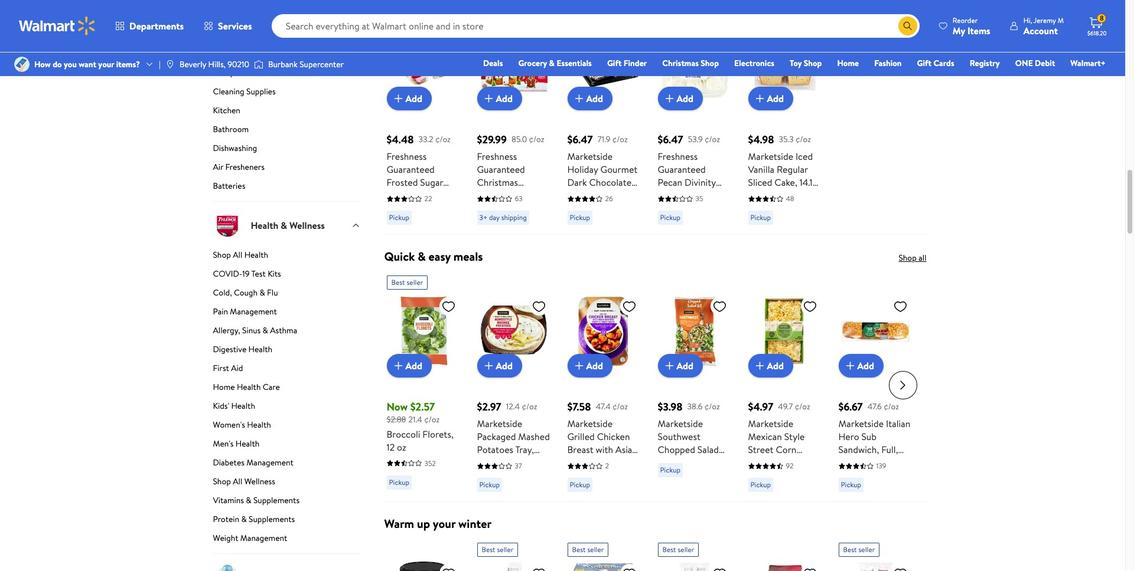 Task type: describe. For each thing, give the bounding box(es) containing it.
covid-19 test kits link
[[213, 268, 361, 285]]

pickup down sliced
[[751, 213, 771, 223]]

wellness for health & wellness
[[289, 219, 325, 232]]

count inside $29.99 85.0 ¢/oz freshness guaranteed christmas gingerbread house kit, 35.3 oz, 1 count
[[496, 215, 522, 228]]

add button for freshness guaranteed frosted sugar cookies, 13.5 oz, 10 count image
[[387, 87, 432, 111]]

tableware for disposable tableware
[[253, 48, 289, 60]]

33.2
[[419, 133, 433, 145]]

chopped
[[658, 444, 695, 457]]

personal care image
[[213, 564, 241, 572]]

first aid link
[[213, 363, 361, 379]]

vitamins & supplements link
[[213, 495, 361, 512]]

all for wellness
[[233, 476, 242, 488]]

marketside mexican style street corn flatbread pizza, 10 oz (fresh) image
[[748, 295, 822, 369]]

product group containing now $2.57
[[387, 271, 460, 497]]

meals
[[454, 249, 483, 265]]

vanilla
[[748, 163, 775, 176]]

protein & supplements link
[[213, 514, 361, 530]]

guaranteed for $4.48
[[387, 163, 435, 176]]

quick & easy meals
[[384, 249, 483, 265]]

53.9
[[688, 133, 703, 145]]

add for add to cart icon associated with the freshness guaranteed pecan divinity candy, 12 oz "image"
[[677, 92, 694, 105]]

dixie to go disposable paper cups with lids, 12 oz, multicolor, 60 count image
[[839, 562, 912, 572]]

dishwashing
[[213, 142, 257, 154]]

& for paper
[[236, 29, 241, 41]]

& for grocery
[[549, 57, 555, 69]]

product group containing $6.67
[[839, 271, 912, 497]]

pickup down 'sweet'
[[570, 480, 590, 490]]

house
[[477, 202, 503, 215]]

& right sinus
[[263, 325, 268, 337]]

count inside $6.67 47.6 ¢/oz marketside italian hero sub sandwich, full, 14oz, 1 count (fresh)
[[866, 457, 892, 470]]

 image for beverly
[[165, 60, 175, 69]]

potatoes
[[477, 444, 513, 457]]

freshness guaranteed frosted sugar cookies, 13.5 oz, 10 count image
[[387, 27, 460, 101]]

add to favorites list, dixie to go disposable paper cups with lids, 12 oz, multicolor, 40 count image
[[713, 567, 727, 572]]

day
[[489, 213, 500, 223]]

grocery
[[518, 57, 547, 69]]

add to cart image for freshness guaranteed christmas gingerbread house kit, 35.3 oz, 1 count image
[[482, 92, 496, 106]]

kids'
[[213, 401, 229, 412]]

best for dixie to go disposable paper cups with lids, 12 oz, multicolor, 20 count image
[[482, 545, 495, 555]]

style
[[784, 431, 805, 444]]

health for women's health
[[247, 419, 271, 431]]

women's
[[213, 419, 245, 431]]

add to cart image for marketside italian hero sub sandwich, full, 14oz, 1 count (fresh) image
[[843, 359, 857, 373]]

add to favorites list, freshness guaranteed christmas gingerbread house kit, 35.3 oz, 1 count image
[[532, 32, 546, 47]]

marketside holiday gourmet dark chocolate peppermint candy bark, 9 oz, 9 count image
[[567, 27, 641, 101]]

add for marketside iced vanilla regular sliced cake, 14.1 oz, 8 count image add to cart image
[[767, 92, 784, 105]]

bathroom link
[[213, 123, 361, 140]]

management for pain management
[[230, 306, 277, 318]]

sauce
[[567, 470, 592, 483]]

3+
[[479, 213, 487, 223]]

laundry
[[213, 10, 242, 22]]

best for swiss miss classics hot chocolate mix with marshmallows, 30 - 1.38 oz packets image
[[572, 545, 586, 555]]

hero
[[839, 431, 859, 444]]

product group containing $4.97
[[748, 271, 822, 497]]

southwest
[[658, 431, 701, 444]]

christmas inside $29.99 85.0 ¢/oz freshness guaranteed christmas gingerbread house kit, 35.3 oz, 1 count
[[477, 176, 518, 189]]

1 vertical spatial your
[[433, 516, 456, 532]]

14.1
[[800, 176, 813, 189]]

kit, inside $29.99 85.0 ¢/oz freshness guaranteed christmas gingerbread house kit, 35.3 oz, 1 count
[[505, 202, 519, 215]]

christmas inside 'link'
[[662, 57, 699, 69]]

supplies
[[246, 86, 276, 97]]

marketside for $6.47
[[567, 150, 613, 163]]

add to cart image for 'marketside holiday gourmet dark chocolate peppermint candy bark, 9 oz, 9 count' image
[[572, 92, 586, 106]]

air fresheners link
[[213, 161, 361, 178]]

full,
[[881, 444, 898, 457]]

best for dixie to go disposable paper cups with lids, 12 oz, multicolor, 60 count image
[[843, 545, 857, 555]]

kids' health link
[[213, 401, 361, 417]]

¢/oz for $6.47 71.9 ¢/oz marketside holiday gourmet dark chocolate peppermint candy bark, 9 oz, 9 count
[[612, 133, 628, 145]]

oz inside $3.98 38.6 ¢/oz marketside southwest chopped salad kit, 10.3 oz bag, fresh
[[691, 457, 700, 470]]

add to cart image for "marketside grilled chicken breast with asian sweet & tangy sauce" "image"
[[572, 359, 586, 373]]

add to cart image for broccoli florets, 12 oz image
[[391, 359, 406, 373]]

product group containing $29.99
[[477, 4, 551, 230]]

& inside $7.58 47.4 ¢/oz marketside grilled chicken breast with asian sweet & tangy sauce
[[595, 457, 601, 470]]

reorder my items
[[953, 15, 991, 37]]

digestive
[[213, 344, 246, 356]]

warm up your winter
[[384, 516, 492, 532]]

add button for broccoli florets, 12 oz image
[[387, 354, 432, 378]]

registry
[[970, 57, 1000, 69]]

hills,
[[208, 58, 226, 70]]

90210
[[228, 58, 249, 70]]

47.4
[[596, 401, 611, 413]]

add to favorites list, marketside mexican style street corn flatbread pizza, 10 oz (fresh) image
[[803, 300, 817, 314]]

seller for dixie to go disposable paper cups with lids, 12 oz, multicolor, 20 count image
[[497, 545, 514, 555]]

pain management link
[[213, 306, 361, 323]]

allergy, sinus & asthma
[[213, 325, 297, 337]]

aid
[[231, 363, 243, 375]]

add to favorites list, broccoli florets, 12 oz image
[[442, 300, 456, 314]]

supplements for protein & supplements
[[249, 514, 295, 526]]

$29.99
[[477, 132, 507, 147]]

add to cart image for marketside packaged mashed potatoes tray, 24oz (refrigerated) image
[[482, 359, 496, 373]]

guaranteed for $6.47
[[658, 163, 706, 176]]

pickup down candy,
[[660, 213, 681, 223]]

tangy
[[603, 457, 626, 470]]

seller up the deals link
[[497, 10, 514, 20]]

items?
[[116, 58, 140, 70]]

best for dixie to go disposable paper cups with lids, 12 oz, multicolor, 40 count image
[[663, 545, 676, 555]]

gourmet
[[600, 163, 638, 176]]

paper & plastic
[[213, 29, 266, 41]]

dixie to go disposable paper cups with lids, 12 oz, multicolor, 40 count image
[[658, 562, 732, 572]]

home for home
[[837, 57, 859, 69]]

italian
[[886, 418, 911, 431]]

first
[[213, 363, 229, 375]]

add for marketside southwest chopped salad kit, 10.3 oz bag, fresh image add to cart image
[[677, 360, 694, 373]]

add button for 'marketside holiday gourmet dark chocolate peppermint candy bark, 9 oz, 9 count' image
[[567, 87, 613, 111]]

marketside for $7.58
[[567, 418, 613, 431]]

items
[[968, 24, 991, 37]]

best seller up the deals link
[[482, 10, 514, 20]]

35.3 inside $4.98 35.3 ¢/oz marketside iced vanilla regular sliced cake, 14.1 oz, 8 count
[[779, 133, 794, 145]]

oz, inside $6.47 71.9 ¢/oz marketside holiday gourmet dark chocolate peppermint candy bark, 9 oz, 9 count
[[626, 202, 638, 215]]

health for kids' health
[[231, 401, 255, 412]]

asthma
[[270, 325, 297, 337]]

¢/oz inside 'now $2.57 $2.88 21.4 ¢/oz broccoli florets, 12 oz'
[[424, 414, 440, 426]]

$6.47 for marketside holiday gourmet dark chocolate peppermint candy bark, 9 oz, 9 count
[[567, 132, 593, 147]]

laundry link
[[213, 10, 361, 27]]

$4.97 49.7 ¢/oz marketside mexican style street corn flatbread pizza, 10 oz (fresh)
[[748, 400, 812, 483]]

frosted
[[387, 176, 418, 189]]

& left flu
[[260, 287, 265, 299]]

¢/oz for $6.67 47.6 ¢/oz marketside italian hero sub sandwich, full, 14oz, 1 count (fresh)
[[884, 401, 899, 413]]

paper & plastic link
[[213, 29, 361, 45]]

add to favorites list, freshness guaranteed pecan divinity candy, 12 oz image
[[713, 32, 727, 47]]

& for vitamins
[[246, 495, 251, 507]]

add to cart image for marketside iced vanilla regular sliced cake, 14.1 oz, 8 count image
[[753, 92, 767, 106]]

asian
[[616, 444, 637, 457]]

 image for how
[[14, 57, 30, 72]]

weight management link
[[213, 533, 361, 554]]

freshness for $6.47
[[658, 150, 698, 163]]

35
[[696, 194, 703, 204]]

oz, inside $29.99 85.0 ¢/oz freshness guaranteed christmas gingerbread house kit, 35.3 oz, 1 count
[[477, 215, 488, 228]]

finder
[[624, 57, 647, 69]]

management for weight management
[[240, 533, 287, 545]]

sugar
[[420, 176, 443, 189]]

breast
[[567, 444, 594, 457]]

marketside for $6.67
[[839, 418, 884, 431]]

& for quick
[[418, 249, 426, 265]]

add to cart image for the freshness guaranteed pecan divinity candy, 12 oz "image"
[[663, 92, 677, 106]]

3+ day shipping
[[479, 213, 527, 223]]

add for add to cart icon related to marketside italian hero sub sandwich, full, 14oz, 1 count (fresh) image
[[857, 360, 874, 373]]

$2.88
[[387, 414, 406, 426]]

pickup down chopped
[[660, 466, 681, 476]]

guaranteed for $29.99
[[477, 163, 525, 176]]

freshness guaranteed pecan divinity candy, 12 oz image
[[658, 27, 732, 101]]

Walmart Site-Wide search field
[[272, 14, 920, 38]]

¢/oz for $6.47 53.9 ¢/oz freshness guaranteed pecan divinity candy, 12 oz
[[705, 133, 720, 145]]

add to favorites list, folgers classic roast ground coffee, 40.3-ounce image
[[442, 567, 456, 572]]

shop for shop all wellness
[[213, 476, 231, 488]]

$7.58 47.4 ¢/oz marketside grilled chicken breast with asian sweet & tangy sauce
[[567, 400, 637, 483]]

add button for marketside southwest chopped salad kit, 10.3 oz bag, fresh image
[[658, 354, 703, 378]]

gingerbread
[[477, 189, 528, 202]]

pecan
[[658, 176, 682, 189]]

allergy, sinus & asthma link
[[213, 325, 361, 341]]

pizza,
[[789, 457, 812, 470]]

add to favorites list, dixie to go disposable paper cups with lids, 12 oz, multicolor, 60 count image
[[893, 567, 908, 572]]

10.3
[[674, 457, 689, 470]]

add for freshness guaranteed frosted sugar cookies, 13.5 oz, 10 count image add to cart image
[[406, 92, 422, 105]]

services
[[218, 19, 252, 32]]

departments
[[129, 19, 184, 32]]

tableware for compostable tableware
[[262, 67, 298, 79]]

add for add to cart image for freshness guaranteed christmas gingerbread house kit, 35.3 oz, 1 count image
[[496, 92, 513, 105]]

next slide for product carousel list image
[[889, 371, 917, 400]]

services button
[[194, 12, 262, 40]]

add to favorites list, marketside grilled chicken breast with asian sweet & tangy sauce image
[[622, 300, 637, 314]]

$4.48
[[387, 132, 414, 147]]

all
[[919, 252, 927, 264]]

with
[[596, 444, 613, 457]]

plastic
[[243, 29, 266, 41]]

gift finder
[[607, 57, 647, 69]]

add to favorites list, dixie to go disposable paper cups with lids, 12 oz, multicolor, 20 count image
[[532, 567, 546, 572]]

toy shop link
[[785, 57, 827, 70]]

marketside for $2.97
[[477, 418, 522, 431]]

freshness for $4.48
[[387, 150, 427, 163]]

bark,
[[596, 202, 616, 215]]

pickup down 24oz
[[479, 480, 500, 490]]

add for add to cart image corresponding to "marketside grilled chicken breast with asian sweet & tangy sauce" "image"
[[586, 360, 603, 373]]

best seller for dixie to go disposable paper cups with lids, 12 oz, multicolor, 40 count image
[[663, 545, 694, 555]]

pickup down cookies,
[[389, 213, 409, 223]]

pickup down flatbread
[[751, 480, 771, 490]]

home link
[[832, 57, 864, 70]]

digestive health link
[[213, 344, 361, 360]]

registry link
[[965, 57, 1005, 70]]

 image for burbank
[[254, 58, 263, 70]]

Search search field
[[272, 14, 920, 38]]

chicken
[[597, 431, 630, 444]]

add button for "marketside grilled chicken breast with asian sweet & tangy sauce" "image"
[[567, 354, 613, 378]]

marketside iced vanilla regular sliced cake, 14.1 oz, 8 count image
[[748, 27, 822, 101]]

health up test
[[244, 249, 268, 261]]

add to cart image for marketside southwest chopped salad kit, 10.3 oz bag, fresh image
[[663, 359, 677, 373]]

$3.98 38.6 ¢/oz marketside southwest chopped salad kit, 10.3 oz bag, fresh
[[658, 400, 721, 483]]

shop right toy on the top of the page
[[804, 57, 822, 69]]

product group containing $4.98
[[748, 4, 822, 230]]

my
[[953, 24, 965, 37]]



Task type: locate. For each thing, give the bounding box(es) containing it.
all
[[233, 249, 242, 261], [233, 476, 242, 488]]

$6.47 left 53.9
[[658, 132, 683, 147]]

¢/oz for $4.48 33.2 ¢/oz freshness guaranteed frosted sugar cookies, 13.5 oz, 10 count
[[435, 133, 451, 145]]

add for add to cart image related to broccoli florets, 12 oz image
[[406, 360, 422, 373]]

1 horizontal spatial wellness
[[289, 219, 325, 232]]

0 horizontal spatial freshness
[[387, 150, 427, 163]]

product group containing $3.98
[[658, 271, 732, 497]]

add to favorites list, marketside italian hero sub sandwich, full, 14oz, 1 count (fresh) image
[[893, 300, 908, 314]]

shop inside 'link'
[[701, 57, 719, 69]]

now $2.57 $2.88 21.4 ¢/oz broccoli florets, 12 oz
[[387, 400, 454, 454]]

christmas up 63 on the top left
[[477, 176, 518, 189]]

2 (fresh) from the left
[[839, 470, 867, 483]]

product group
[[387, 4, 460, 230], [477, 4, 551, 230], [567, 4, 641, 230], [658, 4, 732, 230], [748, 4, 822, 230], [387, 271, 460, 497], [477, 271, 551, 497], [567, 271, 641, 497], [658, 271, 732, 497], [748, 271, 822, 497], [839, 271, 912, 497], [477, 539, 551, 572], [567, 539, 641, 572], [658, 539, 732, 572], [748, 539, 822, 572], [839, 539, 912, 572]]

(fresh) inside $6.67 47.6 ¢/oz marketside italian hero sub sandwich, full, 14oz, 1 count (fresh)
[[839, 470, 867, 483]]

supplements for vitamins & supplements
[[253, 495, 300, 507]]

marketside inside $7.58 47.4 ¢/oz marketside grilled chicken breast with asian sweet & tangy sauce
[[567, 418, 613, 431]]

shop up covid-
[[213, 249, 231, 261]]

all for health
[[233, 249, 242, 261]]

freshness for $29.99
[[477, 150, 517, 163]]

shop all wellness
[[213, 476, 275, 488]]

add to cart image up $4.97
[[753, 359, 767, 373]]

best seller down quick
[[391, 278, 423, 288]]

guaranteed inside $4.48 33.2 ¢/oz freshness guaranteed frosted sugar cookies, 13.5 oz, 10 count
[[387, 163, 435, 176]]

1 vertical spatial supplements
[[249, 514, 295, 526]]

add to cart image
[[391, 92, 406, 106], [482, 92, 496, 106], [753, 92, 767, 106], [391, 359, 406, 373], [572, 359, 586, 373], [663, 359, 677, 373], [753, 359, 767, 373]]

1 guaranteed from the left
[[387, 163, 435, 176]]

add button for marketside mexican style street corn flatbread pizza, 10 oz (fresh) image
[[748, 354, 793, 378]]

marketside for $3.98
[[658, 418, 703, 431]]

0 vertical spatial home
[[837, 57, 859, 69]]

add down electronics link
[[767, 92, 784, 105]]

product group containing $2.97
[[477, 271, 551, 497]]

352
[[424, 459, 436, 469]]

2 freshness from the left
[[477, 150, 517, 163]]

starbucks ground coffee, medium roast coffee, holiday blend, 1 bag (17 oz) image
[[748, 562, 822, 572]]

2 horizontal spatial freshness
[[658, 150, 698, 163]]

1 horizontal spatial kit,
[[658, 457, 671, 470]]

seller for swiss miss classics hot chocolate mix with marshmallows, 30 - 1.38 oz packets image
[[587, 545, 604, 555]]

¢/oz inside $4.97 49.7 ¢/oz marketside mexican style street corn flatbread pizza, 10 oz (fresh)
[[795, 401, 810, 413]]

management for diabetes management
[[246, 457, 293, 469]]

walmart image
[[19, 17, 96, 35]]

add button for freshness guaranteed christmas gingerbread house kit, 35.3 oz, 1 count image
[[477, 87, 522, 111]]

street
[[748, 444, 774, 457]]

add button for marketside iced vanilla regular sliced cake, 14.1 oz, 8 count image
[[748, 87, 793, 111]]

add up the 47.4
[[586, 360, 603, 373]]

count left 22
[[398, 202, 423, 215]]

health down 'women's health'
[[236, 438, 260, 450]]

0 horizontal spatial gift
[[607, 57, 622, 69]]

$4.48 33.2 ¢/oz freshness guaranteed frosted sugar cookies, 13.5 oz, 10 count
[[387, 132, 453, 215]]

shop for shop all health
[[213, 249, 231, 261]]

$6.47 for freshness guaranteed pecan divinity candy, 12 oz
[[658, 132, 683, 147]]

¢/oz for $4.97 49.7 ¢/oz marketside mexican style street corn flatbread pizza, 10 oz (fresh)
[[795, 401, 810, 413]]

up
[[417, 516, 430, 532]]

marketside inside $4.97 49.7 ¢/oz marketside mexican style street corn flatbread pizza, 10 oz (fresh)
[[748, 418, 793, 431]]

add to cart image up $7.58 on the bottom of page
[[572, 359, 586, 373]]

air fresheners
[[213, 161, 265, 173]]

¢/oz right 71.9 at top
[[612, 133, 628, 145]]

freshness inside $6.47 53.9 ¢/oz freshness guaranteed pecan divinity candy, 12 oz
[[658, 150, 698, 163]]

add down the deals
[[496, 92, 513, 105]]

pickup down peppermint at the top
[[570, 213, 590, 223]]

$29.99 85.0 ¢/oz freshness guaranteed christmas gingerbread house kit, 35.3 oz, 1 count
[[477, 132, 544, 228]]

marketside for $4.98
[[748, 150, 793, 163]]

burbank
[[268, 58, 298, 70]]

electronics link
[[729, 57, 780, 70]]

freshness inside $29.99 85.0 ¢/oz freshness guaranteed christmas gingerbread house kit, 35.3 oz, 1 count
[[477, 150, 517, 163]]

management up allergy, sinus & asthma
[[230, 306, 277, 318]]

one debit link
[[1010, 57, 1061, 70]]

0 horizontal spatial 10
[[387, 202, 395, 215]]

wellness up shop all health link
[[289, 219, 325, 232]]

1 (fresh) from the left
[[771, 470, 799, 483]]

0 vertical spatial wellness
[[289, 219, 325, 232]]

seller down quick
[[407, 278, 423, 288]]

marketside inside $6.67 47.6 ¢/oz marketside italian hero sub sandwich, full, 14oz, 1 count (fresh)
[[839, 418, 884, 431]]

add button for marketside italian hero sub sandwich, full, 14oz, 1 count (fresh) image
[[839, 354, 884, 378]]

shop all health link
[[213, 249, 361, 266]]

¢/oz for $7.58 47.4 ¢/oz marketside grilled chicken breast with asian sweet & tangy sauce
[[613, 401, 628, 413]]

add button up the $2.97
[[477, 354, 522, 378]]

add to cart image for freshness guaranteed frosted sugar cookies, 13.5 oz, 10 count image
[[391, 92, 406, 106]]

test
[[251, 268, 266, 280]]

1 horizontal spatial  image
[[165, 60, 175, 69]]

add for add to cart image related to marketside mexican style street corn flatbread pizza, 10 oz (fresh) image
[[767, 360, 784, 373]]

freshness down $4.48
[[387, 150, 427, 163]]

guaranteed inside $6.47 53.9 ¢/oz freshness guaranteed pecan divinity candy, 12 oz
[[658, 163, 706, 176]]

1 vertical spatial 10
[[748, 470, 757, 483]]

add up '47.6' in the bottom of the page
[[857, 360, 874, 373]]

0 horizontal spatial  image
[[14, 57, 30, 72]]

1 vertical spatial 1
[[861, 457, 864, 470]]

best up dixie to go disposable paper cups with lids, 12 oz, multicolor, 60 count image
[[843, 545, 857, 555]]

$6.47 inside $6.47 71.9 ¢/oz marketside holiday gourmet dark chocolate peppermint candy bark, 9 oz, 9 count
[[567, 132, 593, 147]]

1 vertical spatial 12
[[387, 441, 395, 454]]

¢/oz
[[435, 133, 451, 145], [529, 133, 544, 145], [612, 133, 628, 145], [705, 133, 720, 145], [796, 133, 811, 145], [522, 401, 537, 413], [613, 401, 628, 413], [705, 401, 720, 413], [795, 401, 810, 413], [884, 401, 899, 413], [424, 414, 440, 426]]

christmas
[[662, 57, 699, 69], [477, 176, 518, 189]]

0 vertical spatial your
[[98, 58, 114, 70]]

folgers classic roast ground coffee, 40.3-ounce image
[[387, 562, 460, 572]]

supplements inside the protein & supplements link
[[249, 514, 295, 526]]

3 guaranteed from the left
[[658, 163, 706, 176]]

& inside dropdown button
[[281, 219, 287, 232]]

compostable
[[213, 67, 261, 79]]

oz inside $6.47 53.9 ¢/oz freshness guaranteed pecan divinity candy, 12 oz
[[699, 189, 708, 202]]

14oz,
[[839, 457, 859, 470]]

1 horizontal spatial christmas
[[662, 57, 699, 69]]

1 horizontal spatial (fresh)
[[839, 470, 867, 483]]

12 right candy,
[[688, 189, 696, 202]]

health for digestive health
[[248, 344, 272, 356]]

men's health
[[213, 438, 260, 450]]

0 horizontal spatial 1
[[491, 215, 494, 228]]

2 horizontal spatial  image
[[254, 58, 263, 70]]

1 freshness from the left
[[387, 150, 427, 163]]

pain management
[[213, 306, 277, 318]]

0 vertical spatial management
[[230, 306, 277, 318]]

0 horizontal spatial 8
[[762, 189, 767, 202]]

search icon image
[[903, 21, 913, 31]]

¢/oz inside $29.99 85.0 ¢/oz freshness guaranteed christmas gingerbread house kit, 35.3 oz, 1 count
[[529, 133, 544, 145]]

health up men's health
[[247, 419, 271, 431]]

swiss miss classics hot chocolate mix with marshmallows, 30 - 1.38 oz packets image
[[567, 562, 641, 572]]

best seller up dixie to go disposable paper cups with lids, 12 oz, multicolor, 60 count image
[[843, 545, 875, 555]]

1 horizontal spatial 35.3
[[779, 133, 794, 145]]

add button up $3.98
[[658, 354, 703, 378]]

8 inside $4.98 35.3 ¢/oz marketside iced vanilla regular sliced cake, 14.1 oz, 8 count
[[762, 189, 767, 202]]

add to cart image for marketside mexican style street corn flatbread pizza, 10 oz (fresh) image
[[753, 359, 767, 373]]

add to cart image up $3.98
[[663, 359, 677, 373]]

christmas shop link
[[657, 57, 724, 70]]

¢/oz for $29.99 85.0 ¢/oz freshness guaranteed christmas gingerbread house kit, 35.3 oz, 1 count
[[529, 133, 544, 145]]

shop all health
[[213, 249, 268, 261]]

oz, down vanilla
[[748, 189, 760, 202]]

add button up $4.48
[[387, 87, 432, 111]]

freshness
[[387, 150, 427, 163], [477, 150, 517, 163], [658, 150, 698, 163]]

3 freshness from the left
[[658, 150, 698, 163]]

0 vertical spatial christmas
[[662, 57, 699, 69]]

health inside dropdown button
[[251, 219, 278, 232]]

tray,
[[515, 444, 534, 457]]

tableware down disposable tableware link in the top left of the page
[[262, 67, 298, 79]]

¢/oz inside $6.47 71.9 ¢/oz marketside holiday gourmet dark chocolate peppermint candy bark, 9 oz, 9 count
[[612, 133, 628, 145]]

grocery & essentials link
[[513, 57, 597, 70]]

marketside packaged mashed potatoes tray, 24oz (refrigerated) image
[[477, 295, 551, 369]]

1 vertical spatial all
[[233, 476, 242, 488]]

add for add to cart icon related to 'marketside holiday gourmet dark chocolate peppermint candy bark, 9 oz, 9 count' image
[[586, 92, 603, 105]]

health down aid
[[237, 382, 261, 393]]

shop up vitamins
[[213, 476, 231, 488]]

oz, left day
[[477, 215, 488, 228]]

marketside down $3.98
[[658, 418, 703, 431]]

12 inside 'now $2.57 $2.88 21.4 ¢/oz broccoli florets, 12 oz'
[[387, 441, 395, 454]]

gift for gift cards
[[917, 57, 932, 69]]

mashed
[[518, 431, 550, 444]]

$6.67
[[839, 400, 863, 415]]

& right protein
[[241, 514, 247, 526]]

oz, right 13.5
[[441, 189, 453, 202]]

walmart+ link
[[1065, 57, 1111, 70]]

& for health
[[281, 219, 287, 232]]

guaranteed up cookies,
[[387, 163, 435, 176]]

wellness for shop all wellness
[[244, 476, 275, 488]]

$4.98
[[748, 132, 774, 147]]

marketside inside $2.97 12.4 ¢/oz marketside packaged mashed potatoes tray, 24oz (refrigerated)
[[477, 418, 522, 431]]

health for men's health
[[236, 438, 260, 450]]

& inside "link"
[[236, 29, 241, 41]]

add for add to cart icon for marketside packaged mashed potatoes tray, 24oz (refrigerated) image
[[496, 360, 513, 373]]

$6.47 inside $6.47 53.9 ¢/oz freshness guaranteed pecan divinity candy, 12 oz
[[658, 132, 683, 147]]

10 for $4.48
[[387, 202, 395, 215]]

gift left cards
[[917, 57, 932, 69]]

add button for marketside packaged mashed potatoes tray, 24oz (refrigerated) image
[[477, 354, 522, 378]]

weight management
[[213, 533, 287, 545]]

(fresh) inside $4.97 49.7 ¢/oz marketside mexican style street corn flatbread pizza, 10 oz (fresh)
[[771, 470, 799, 483]]

2 vertical spatial management
[[240, 533, 287, 545]]

1 vertical spatial 35.3
[[521, 202, 538, 215]]

1 vertical spatial management
[[246, 457, 293, 469]]

do
[[53, 58, 62, 70]]

flu
[[267, 287, 278, 299]]

¢/oz right 85.0
[[529, 133, 544, 145]]

marketside for $4.97
[[748, 418, 793, 431]]

kit, left 10.3
[[658, 457, 671, 470]]

shop down add to favorites list, freshness guaranteed pecan divinity candy, 12 oz icon at top right
[[701, 57, 719, 69]]

(refrigerated)
[[477, 470, 536, 483]]

best down 'winter'
[[482, 545, 495, 555]]

add to cart image up $4.48
[[391, 92, 406, 106]]

add to cart image
[[572, 92, 586, 106], [663, 92, 677, 106], [482, 359, 496, 373], [843, 359, 857, 373]]

22
[[424, 194, 432, 204]]

1 $6.47 from the left
[[567, 132, 593, 147]]

8
[[1100, 13, 1104, 23], [762, 189, 767, 202]]

burbank supercenter
[[268, 58, 344, 70]]

freshness guaranteed christmas gingerbread house kit, 35.3 oz, 1 count image
[[477, 27, 551, 101]]

management down 'men's health' link
[[246, 457, 293, 469]]

& for protein
[[241, 514, 247, 526]]

seller for dixie to go disposable paper cups with lids, 12 oz, multicolor, 40 count image
[[678, 545, 694, 555]]

1 horizontal spatial 10
[[748, 470, 757, 483]]

gift left finder
[[607, 57, 622, 69]]

¢/oz right 33.2
[[435, 133, 451, 145]]

add button for the freshness guaranteed pecan divinity candy, 12 oz "image"
[[658, 87, 703, 111]]

0 vertical spatial 1
[[491, 215, 494, 228]]

8 $618.20
[[1088, 13, 1107, 37]]

add button
[[387, 87, 432, 111], [477, 87, 522, 111], [567, 87, 613, 111], [658, 87, 703, 111], [748, 87, 793, 111], [387, 354, 432, 378], [477, 354, 522, 378], [567, 354, 613, 378], [658, 354, 703, 378], [748, 354, 793, 378], [839, 354, 884, 378]]

¢/oz up iced
[[796, 133, 811, 145]]

deals
[[483, 57, 503, 69]]

count
[[769, 189, 795, 202], [398, 202, 423, 215], [496, 215, 522, 228], [575, 215, 600, 228], [866, 457, 892, 470]]

¢/oz for $3.98 38.6 ¢/oz marketside southwest chopped salad kit, 10.3 oz bag, fresh
[[705, 401, 720, 413]]

covid-
[[213, 268, 242, 280]]

(fresh) down corn
[[771, 470, 799, 483]]

add to cart image down essentials
[[572, 92, 586, 106]]

iced
[[796, 150, 813, 163]]

guaranteed up candy,
[[658, 163, 706, 176]]

your right up in the left of the page
[[433, 516, 456, 532]]

seller for dixie to go disposable paper cups with lids, 12 oz, multicolor, 60 count image
[[859, 545, 875, 555]]

women's health link
[[213, 419, 361, 436]]

1 horizontal spatial your
[[433, 516, 456, 532]]

health down allergy, sinus & asthma
[[248, 344, 272, 356]]

add up 38.6
[[677, 360, 694, 373]]

add to favorites list, marketside packaged mashed potatoes tray, 24oz (refrigerated) image
[[532, 300, 546, 314]]

marketside down $4.97
[[748, 418, 793, 431]]

2 horizontal spatial guaranteed
[[658, 163, 706, 176]]

tableware down paper & plastic "link"
[[253, 48, 289, 60]]

count inside $4.48 33.2 ¢/oz freshness guaranteed frosted sugar cookies, 13.5 oz, 10 count
[[398, 202, 423, 215]]

139
[[876, 461, 886, 471]]

¢/oz inside $4.48 33.2 ¢/oz freshness guaranteed frosted sugar cookies, 13.5 oz, 10 count
[[435, 133, 451, 145]]

0 vertical spatial all
[[233, 249, 242, 261]]

m
[[1058, 15, 1064, 25]]

add to favorites list, freshness guaranteed frosted sugar cookies, 13.5 oz, 10 count image
[[442, 32, 456, 47]]

0 horizontal spatial christmas
[[477, 176, 518, 189]]

0 vertical spatial 8
[[1100, 13, 1104, 23]]

¢/oz right 38.6
[[705, 401, 720, 413]]

1 horizontal spatial gift
[[917, 57, 932, 69]]

count down peppermint at the top
[[575, 215, 600, 228]]

one
[[1015, 57, 1033, 69]]

2 gift from the left
[[917, 57, 932, 69]]

1 horizontal spatial guaranteed
[[477, 163, 525, 176]]

marketside inside $3.98 38.6 ¢/oz marketside southwest chopped salad kit, 10.3 oz bag, fresh
[[658, 418, 703, 431]]

marketside down $6.67
[[839, 418, 884, 431]]

supplements down the shop all wellness link
[[253, 495, 300, 507]]

1 vertical spatial tableware
[[262, 67, 298, 79]]

florets,
[[423, 428, 454, 441]]

26
[[605, 194, 613, 204]]

cold, cough & flu link
[[213, 287, 361, 304]]

0 horizontal spatial home
[[213, 382, 235, 393]]

compostable tableware
[[213, 67, 298, 79]]

1 right the 3+
[[491, 215, 494, 228]]

0 vertical spatial tableware
[[253, 48, 289, 60]]

shop for shop all
[[899, 252, 917, 264]]

marketside grilled chicken breast with asian sweet & tangy sauce image
[[567, 295, 641, 369]]

12 inside $6.47 53.9 ¢/oz freshness guaranteed pecan divinity candy, 12 oz
[[688, 189, 696, 202]]

(fresh) for $4.97
[[771, 470, 799, 483]]

freshness inside $4.48 33.2 ¢/oz freshness guaranteed frosted sugar cookies, 13.5 oz, 10 count
[[387, 150, 427, 163]]

10 inside $4.97 49.7 ¢/oz marketside mexican style street corn flatbread pizza, 10 oz (fresh)
[[748, 470, 757, 483]]

wellness inside dropdown button
[[289, 219, 325, 232]]

add to favorites list, marketside southwest chopped salad kit, 10.3 oz bag, fresh image
[[713, 300, 727, 314]]

1 horizontal spatial 9
[[619, 202, 624, 215]]

1 horizontal spatial freshness
[[477, 150, 517, 163]]

grocery & essentials
[[518, 57, 592, 69]]

0 horizontal spatial kit,
[[505, 202, 519, 215]]

1 vertical spatial home
[[213, 382, 235, 393]]

10 for $4.97
[[748, 470, 757, 483]]

1 vertical spatial 8
[[762, 189, 767, 202]]

add to cart image down electronics
[[753, 92, 767, 106]]

¢/oz inside $6.67 47.6 ¢/oz marketside italian hero sub sandwich, full, 14oz, 1 count (fresh)
[[884, 401, 899, 413]]

1 all from the top
[[233, 249, 242, 261]]

supplements inside vitamins & supplements link
[[253, 495, 300, 507]]

shop all wellness link
[[213, 476, 361, 493]]

diabetes management
[[213, 457, 293, 469]]

1 horizontal spatial 12
[[688, 189, 696, 202]]

¢/oz for $4.98 35.3 ¢/oz marketside iced vanilla regular sliced cake, 14.1 oz, 8 count
[[796, 133, 811, 145]]

shop all
[[899, 252, 927, 264]]

 image right 90210
[[254, 58, 263, 70]]

marketside southwest chopped salad kit, 10.3 oz bag, fresh image
[[658, 295, 732, 369]]

& right paper
[[236, 29, 241, 41]]

add to favorites list, marketside holiday gourmet dark chocolate peppermint candy bark, 9 oz, 9 count image
[[622, 32, 637, 47]]

10 inside $4.48 33.2 ¢/oz freshness guaranteed frosted sugar cookies, 13.5 oz, 10 count
[[387, 202, 395, 215]]

best up the deals link
[[482, 10, 495, 20]]

kit,
[[505, 202, 519, 215], [658, 457, 671, 470]]

1 gift from the left
[[607, 57, 622, 69]]

1 vertical spatial wellness
[[244, 476, 275, 488]]

 image
[[14, 57, 30, 72], [254, 58, 263, 70], [165, 60, 175, 69]]

0 horizontal spatial 35.3
[[521, 202, 538, 215]]

oz, inside $4.48 33.2 ¢/oz freshness guaranteed frosted sugar cookies, 13.5 oz, 10 count
[[441, 189, 453, 202]]

kits
[[268, 268, 281, 280]]

oz down $2.88
[[397, 441, 406, 454]]

 image left how
[[14, 57, 30, 72]]

¢/oz inside $3.98 38.6 ¢/oz marketside southwest chopped salad kit, 10.3 oz bag, fresh
[[705, 401, 720, 413]]

oz inside 'now $2.57 $2.88 21.4 ¢/oz broccoli florets, 12 oz'
[[397, 441, 406, 454]]

pickup down 14oz,
[[841, 480, 861, 490]]

how do you want your items?
[[34, 58, 140, 70]]

0 horizontal spatial your
[[98, 58, 114, 70]]

product group containing $7.58
[[567, 271, 641, 497]]

0 vertical spatial supplements
[[253, 495, 300, 507]]

marketside down $7.58 on the bottom of page
[[567, 418, 613, 431]]

shop left 'all'
[[899, 252, 917, 264]]

35.3 inside $29.99 85.0 ¢/oz freshness guaranteed christmas gingerbread house kit, 35.3 oz, 1 count
[[521, 202, 538, 215]]

guaranteed inside $29.99 85.0 ¢/oz freshness guaranteed christmas gingerbread house kit, 35.3 oz, 1 count
[[477, 163, 525, 176]]

best down quick
[[391, 278, 405, 288]]

¢/oz right 12.4
[[522, 401, 537, 413]]

0 horizontal spatial wellness
[[244, 476, 275, 488]]

(fresh) for $6.67
[[839, 470, 867, 483]]

best seller up dixie to go disposable paper cups with lids, 12 oz, multicolor, 40 count image
[[663, 545, 694, 555]]

12.4
[[506, 401, 520, 413]]

best seller for dixie to go disposable paper cups with lids, 12 oz, multicolor, 60 count image
[[843, 545, 875, 555]]

marketside inside $4.98 35.3 ¢/oz marketside iced vanilla regular sliced cake, 14.1 oz, 8 count
[[748, 150, 793, 163]]

add
[[406, 92, 422, 105], [496, 92, 513, 105], [586, 92, 603, 105], [677, 92, 694, 105], [767, 92, 784, 105], [406, 360, 422, 373], [496, 360, 513, 373], [586, 360, 603, 373], [677, 360, 694, 373], [767, 360, 784, 373], [857, 360, 874, 373]]

add to cart image up $6.67
[[843, 359, 857, 373]]

freshness down "$29.99"
[[477, 150, 517, 163]]

home for home health care
[[213, 382, 235, 393]]

10 down street
[[748, 470, 757, 483]]

2 $6.47 from the left
[[658, 132, 683, 147]]

all up '19'
[[233, 249, 242, 261]]

cold,
[[213, 287, 232, 299]]

10 down frosted
[[387, 202, 395, 215]]

gift cards link
[[912, 57, 960, 70]]

¢/oz inside $2.97 12.4 ¢/oz marketside packaged mashed potatoes tray, 24oz (refrigerated)
[[522, 401, 537, 413]]

0 vertical spatial 12
[[688, 189, 696, 202]]

fashion
[[874, 57, 902, 69]]

& left 2 at the right of page
[[595, 457, 601, 470]]

0 vertical spatial 10
[[387, 202, 395, 215]]

you
[[64, 58, 77, 70]]

jeremy
[[1034, 15, 1056, 25]]

& up shop all health link
[[281, 219, 287, 232]]

2 all from the top
[[233, 476, 242, 488]]

1 horizontal spatial 8
[[1100, 13, 1104, 23]]

quick
[[384, 249, 415, 265]]

0 horizontal spatial 12
[[387, 441, 395, 454]]

oz, inside $4.98 35.3 ¢/oz marketside iced vanilla regular sliced cake, 14.1 oz, 8 count
[[748, 189, 760, 202]]

best seller up swiss miss classics hot chocolate mix with marshmallows, 30 - 1.38 oz packets image
[[572, 545, 604, 555]]

¢/oz up florets,
[[424, 414, 440, 426]]

pain
[[213, 306, 228, 318]]

marketside italian hero sub sandwich, full, 14oz, 1 count (fresh) image
[[839, 295, 912, 369]]

0 vertical spatial kit,
[[505, 202, 519, 215]]

best seller
[[482, 10, 514, 20], [391, 278, 423, 288], [482, 545, 514, 555], [572, 545, 604, 555], [663, 545, 694, 555], [843, 545, 875, 555]]

$618.20
[[1088, 29, 1107, 37]]

health for home health care
[[237, 382, 261, 393]]

pickup up the warm
[[389, 478, 409, 488]]

$2.97 12.4 ¢/oz marketside packaged mashed potatoes tray, 24oz (refrigerated)
[[477, 400, 550, 483]]

best up swiss miss classics hot chocolate mix with marshmallows, 30 - 1.38 oz packets image
[[572, 545, 586, 555]]

0 horizontal spatial 9
[[567, 215, 573, 228]]

& down shop all wellness at the bottom left
[[246, 495, 251, 507]]

best seller up dixie to go disposable paper cups with lids, 12 oz, multicolor, 20 count image
[[482, 545, 514, 555]]

1 horizontal spatial home
[[837, 57, 859, 69]]

0 horizontal spatial $6.47
[[567, 132, 593, 147]]

marketside down the $4.98
[[748, 150, 793, 163]]

best seller for dixie to go disposable paper cups with lids, 12 oz, multicolor, 20 count image
[[482, 545, 514, 555]]

8 inside 8 $618.20
[[1100, 13, 1104, 23]]

47.6
[[868, 401, 882, 413]]

oz right 10.3
[[691, 457, 700, 470]]

¢/oz inside $7.58 47.4 ¢/oz marketside grilled chicken breast with asian sweet & tangy sauce
[[613, 401, 628, 413]]

¢/oz right 53.9
[[705, 133, 720, 145]]

home
[[837, 57, 859, 69], [213, 382, 235, 393]]

add up 33.2
[[406, 92, 422, 105]]

count inside $4.98 35.3 ¢/oz marketside iced vanilla regular sliced cake, 14.1 oz, 8 count
[[769, 189, 795, 202]]

dixie to go disposable paper cups with lids, 12 oz, multicolor, 20 count image
[[477, 562, 551, 572]]

$6.47 left 71.9 at top
[[567, 132, 593, 147]]

8 up $618.20
[[1100, 13, 1104, 23]]

1 inside $6.67 47.6 ¢/oz marketside italian hero sub sandwich, full, 14oz, 1 count (fresh)
[[861, 457, 864, 470]]

1 vertical spatial kit,
[[658, 457, 671, 470]]

health inside "link"
[[247, 419, 271, 431]]

reorder
[[953, 15, 978, 25]]

1 vertical spatial christmas
[[477, 176, 518, 189]]

1 horizontal spatial 1
[[861, 457, 864, 470]]

oz inside $4.97 49.7 ¢/oz marketside mexican style street corn flatbread pizza, 10 oz (fresh)
[[759, 470, 768, 483]]

¢/oz inside $4.98 35.3 ¢/oz marketside iced vanilla regular sliced cake, 14.1 oz, 8 count
[[796, 133, 811, 145]]

count inside $6.47 71.9 ¢/oz marketside holiday gourmet dark chocolate peppermint candy bark, 9 oz, 9 count
[[575, 215, 600, 228]]

add to favorites list, swiss miss classics hot chocolate mix with marshmallows, 30 - 1.38 oz packets image
[[622, 567, 637, 572]]

¢/oz inside $6.47 53.9 ¢/oz freshness guaranteed pecan divinity candy, 12 oz
[[705, 133, 720, 145]]

best seller for swiss miss classics hot chocolate mix with marshmallows, 30 - 1.38 oz packets image
[[572, 545, 604, 555]]

add to favorites list, starbucks ground coffee, medium roast coffee, holiday blend, 1 bag (17 oz) image
[[803, 567, 817, 572]]

kit, inside $3.98 38.6 ¢/oz marketside southwest chopped salad kit, 10.3 oz bag, fresh
[[658, 457, 671, 470]]

0 horizontal spatial (fresh)
[[771, 470, 799, 483]]

12
[[688, 189, 696, 202], [387, 441, 395, 454]]

0 vertical spatial 35.3
[[779, 133, 794, 145]]

0 horizontal spatial guaranteed
[[387, 163, 435, 176]]

packaged
[[477, 431, 516, 444]]

management
[[230, 306, 277, 318], [246, 457, 293, 469], [240, 533, 287, 545]]

add button down electronics
[[748, 87, 793, 111]]

product group containing $4.48
[[387, 4, 460, 230]]

seller up dixie to go disposable paper cups with lids, 12 oz, multicolor, 40 count image
[[678, 545, 694, 555]]

gift for gift finder
[[607, 57, 622, 69]]

1 inside $29.99 85.0 ¢/oz freshness guaranteed christmas gingerbread house kit, 35.3 oz, 1 count
[[491, 215, 494, 228]]

gift cards
[[917, 57, 954, 69]]

toy
[[790, 57, 802, 69]]

wellness up vitamins & supplements
[[244, 476, 275, 488]]

best up dixie to go disposable paper cups with lids, 12 oz, multicolor, 40 count image
[[663, 545, 676, 555]]

¢/oz for $2.97 12.4 ¢/oz marketside packaged mashed potatoes tray, 24oz (refrigerated)
[[522, 401, 537, 413]]

1 horizontal spatial $6.47
[[658, 132, 683, 147]]

$7.58
[[567, 400, 591, 415]]

marketside inside $6.47 71.9 ¢/oz marketside holiday gourmet dark chocolate peppermint candy bark, 9 oz, 9 count
[[567, 150, 613, 163]]

add to favorites list, marketside iced vanilla regular sliced cake, 14.1 oz, 8 count image
[[803, 32, 817, 47]]

broccoli florets, 12 oz image
[[387, 295, 460, 369]]

chocolate
[[589, 176, 632, 189]]

¢/oz right the 47.4
[[613, 401, 628, 413]]

best
[[482, 10, 495, 20], [391, 278, 405, 288], [482, 545, 495, 555], [572, 545, 586, 555], [663, 545, 676, 555], [843, 545, 857, 555]]

winter
[[458, 516, 492, 532]]

2 guaranteed from the left
[[477, 163, 525, 176]]

$4.98 35.3 ¢/oz marketside iced vanilla regular sliced cake, 14.1 oz, 8 count
[[748, 132, 813, 202]]

fashion link
[[869, 57, 907, 70]]



Task type: vqa. For each thing, say whether or not it's contained in the screenshot.
bottom free
no



